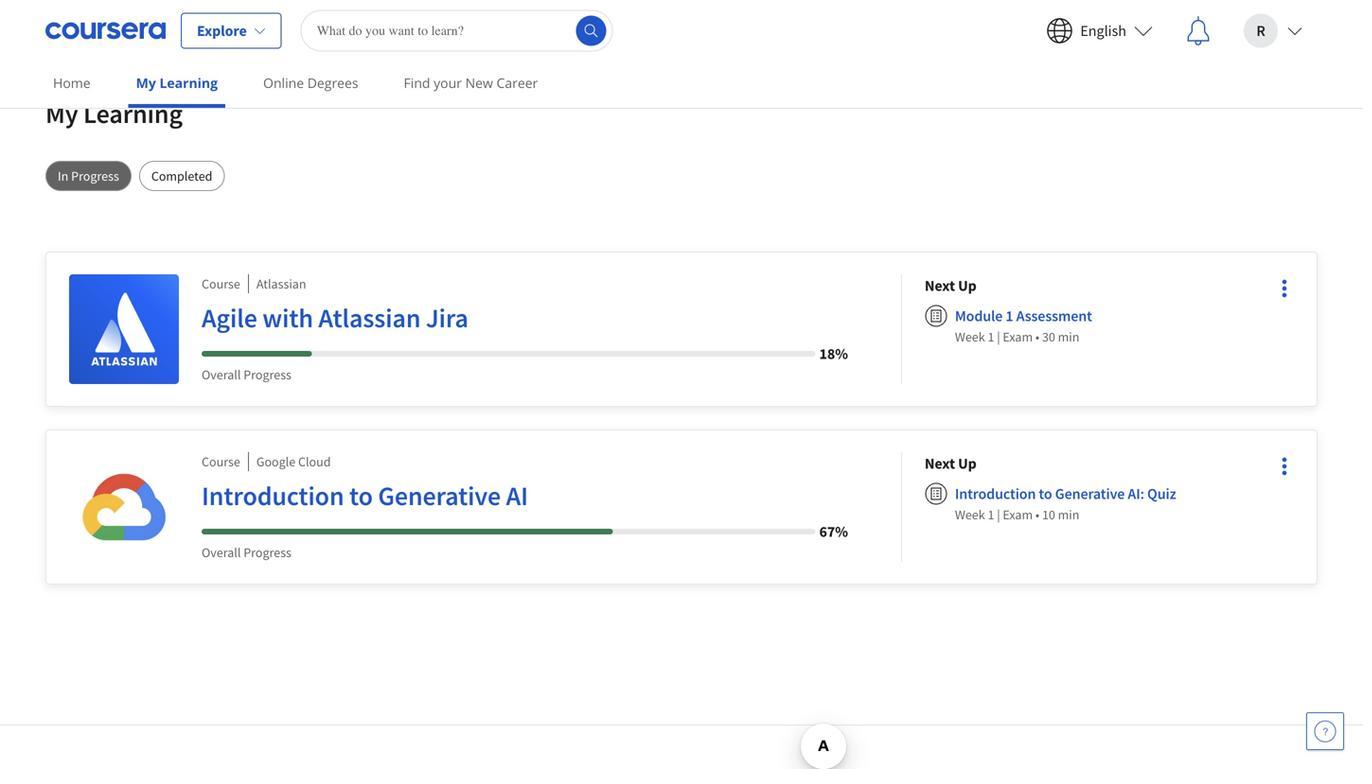 Task type: describe. For each thing, give the bounding box(es) containing it.
course for agile
[[202, 276, 240, 293]]

1 horizontal spatial atlassian
[[319, 302, 421, 335]]

completed button
[[139, 161, 225, 191]]

introduction for introduction to generative ai
[[202, 480, 344, 513]]

introduction to generative ai link
[[202, 479, 848, 521]]

0 horizontal spatial my
[[45, 97, 78, 130]]

min inside introduction to generative ai: quiz week 1 | exam • 10 min
[[1058, 507, 1080, 524]]

agile with atlassian jira
[[202, 302, 469, 335]]

up for agile with atlassian jira
[[958, 277, 977, 295]]

online degrees
[[263, 74, 358, 92]]

more option for introduction to generative ai image
[[1272, 454, 1298, 480]]

online degrees link
[[256, 62, 366, 104]]

week inside introduction to generative ai: quiz week 1 | exam • 10 min
[[955, 507, 986, 524]]

quiz
[[1148, 485, 1177, 504]]

jira
[[426, 302, 469, 335]]

30
[[1043, 329, 1056, 346]]

career
[[497, 74, 538, 92]]

more option for agile with atlassian jira image
[[1272, 276, 1298, 302]]

find your new career link
[[396, 62, 546, 104]]

next up for jira
[[925, 277, 977, 295]]

1 inside introduction to generative ai: quiz week 1 | exam • 10 min
[[988, 507, 995, 524]]

my learning inside my learning link
[[136, 74, 218, 92]]

exam inside introduction to generative ai: quiz week 1 | exam • 10 min
[[1003, 507, 1033, 524]]

course for introduction
[[202, 454, 240, 471]]

progress for introduction to generative ai
[[244, 545, 292, 562]]

up for introduction to generative ai
[[958, 455, 977, 474]]

completed
[[151, 168, 213, 185]]

to for ai
[[349, 480, 373, 513]]

10
[[1043, 507, 1056, 524]]

ai
[[506, 480, 528, 513]]

next for jira
[[925, 277, 956, 295]]

overall progress for introduction
[[202, 545, 292, 562]]

introduction to generative ai image
[[69, 453, 179, 563]]

progress inside button
[[71, 168, 119, 185]]

overall for agile with atlassian jira
[[202, 366, 241, 384]]

assessment
[[1017, 307, 1093, 326]]

overall progress for agile
[[202, 366, 292, 384]]

introduction for introduction to generative ai: quiz week 1 | exam • 10 min
[[955, 485, 1036, 504]]

next up for ai
[[925, 455, 977, 474]]

agile with atlassian jira image
[[69, 275, 179, 384]]

agile
[[202, 302, 257, 335]]

• inside introduction to generative ai: quiz week 1 | exam • 10 min
[[1036, 507, 1040, 524]]

module 1 assessment week 1 | exam • 30 min
[[955, 307, 1093, 346]]

exam inside module 1 assessment week 1 | exam • 30 min
[[1003, 329, 1033, 346]]

| inside introduction to generative ai: quiz week 1 | exam • 10 min
[[997, 507, 1001, 524]]

| inside module 1 assessment week 1 | exam • 30 min
[[997, 329, 1001, 346]]

0 horizontal spatial atlassian
[[256, 276, 306, 293]]

next for ai
[[925, 455, 956, 474]]

your
[[434, 74, 462, 92]]

1 vertical spatial 1
[[988, 329, 995, 346]]



Task type: vqa. For each thing, say whether or not it's contained in the screenshot.
Coursera Project Network icon for Explaining machine learning models
no



Task type: locate. For each thing, give the bounding box(es) containing it.
in
[[58, 168, 69, 185]]

progress down google
[[244, 545, 292, 562]]

• left "10" on the bottom of page
[[1036, 507, 1040, 524]]

2 next up from the top
[[925, 455, 977, 474]]

progress down with
[[244, 366, 292, 384]]

2 up from the top
[[958, 455, 977, 474]]

2 week from the top
[[955, 507, 986, 524]]

0 horizontal spatial introduction
[[202, 480, 344, 513]]

my
[[136, 74, 156, 92], [45, 97, 78, 130]]

min right "10" on the bottom of page
[[1058, 507, 1080, 524]]

next up
[[925, 277, 977, 295], [925, 455, 977, 474]]

find your new career
[[404, 74, 538, 92]]

degrees
[[308, 74, 358, 92]]

• inside module 1 assessment week 1 | exam • 30 min
[[1036, 329, 1040, 346]]

0 vertical spatial next
[[925, 277, 956, 295]]

0 vertical spatial up
[[958, 277, 977, 295]]

overall progress
[[202, 366, 292, 384], [202, 545, 292, 562]]

1 vertical spatial learning
[[83, 97, 183, 130]]

2 next from the top
[[925, 455, 956, 474]]

1 horizontal spatial my
[[136, 74, 156, 92]]

1 vertical spatial progress
[[244, 366, 292, 384]]

1 next up from the top
[[925, 277, 977, 295]]

generative for ai
[[378, 480, 501, 513]]

1 vertical spatial my
[[45, 97, 78, 130]]

coursera image
[[45, 16, 166, 46]]

1 course from the top
[[202, 276, 240, 293]]

0 vertical spatial next up
[[925, 277, 977, 295]]

ai:
[[1128, 485, 1145, 504]]

0 vertical spatial my
[[136, 74, 156, 92]]

67%
[[820, 523, 848, 542]]

course left google
[[202, 454, 240, 471]]

cloud
[[298, 454, 331, 471]]

0 horizontal spatial generative
[[378, 480, 501, 513]]

to
[[349, 480, 373, 513], [1039, 485, 1053, 504]]

generative left the ai:
[[1056, 485, 1125, 504]]

home
[[53, 74, 91, 92]]

2 vertical spatial 1
[[988, 507, 995, 524]]

agile with atlassian jira link
[[202, 301, 848, 343]]

| down module
[[997, 329, 1001, 346]]

1 horizontal spatial to
[[1039, 485, 1053, 504]]

course up agile
[[202, 276, 240, 293]]

•
[[1036, 329, 1040, 346], [1036, 507, 1040, 524]]

1 vertical spatial course
[[202, 454, 240, 471]]

exam left "10" on the bottom of page
[[1003, 507, 1033, 524]]

generative left "ai"
[[378, 480, 501, 513]]

0 vertical spatial atlassian
[[256, 276, 306, 293]]

up
[[958, 277, 977, 295], [958, 455, 977, 474]]

0 vertical spatial learning
[[160, 74, 218, 92]]

progress for agile with atlassian jira
[[244, 366, 292, 384]]

week inside module 1 assessment week 1 | exam • 30 min
[[955, 329, 986, 346]]

week down module
[[955, 329, 986, 346]]

1 min from the top
[[1058, 329, 1080, 346]]

r
[[1257, 21, 1266, 40]]

min
[[1058, 329, 1080, 346], [1058, 507, 1080, 524]]

english
[[1081, 21, 1127, 40]]

google
[[256, 454, 296, 471]]

week
[[955, 329, 986, 346], [955, 507, 986, 524]]

1 down module
[[988, 329, 995, 346]]

atlassian up with
[[256, 276, 306, 293]]

learning
[[160, 74, 218, 92], [83, 97, 183, 130]]

introduction to generative ai
[[202, 480, 528, 513]]

exam
[[1003, 329, 1033, 346], [1003, 507, 1033, 524]]

1 vertical spatial next up
[[925, 455, 977, 474]]

2 min from the top
[[1058, 507, 1080, 524]]

explore button
[[181, 13, 282, 49]]

my learning down home
[[45, 97, 183, 130]]

0 vertical spatial my learning
[[136, 74, 218, 92]]

1 up from the top
[[958, 277, 977, 295]]

18%
[[820, 345, 848, 364]]

my down home
[[45, 97, 78, 130]]

1 vertical spatial exam
[[1003, 507, 1033, 524]]

1 vertical spatial up
[[958, 455, 977, 474]]

my learning
[[136, 74, 218, 92], [45, 97, 183, 130]]

progress right in
[[71, 168, 119, 185]]

exam left 30
[[1003, 329, 1033, 346]]

my learning down explore
[[136, 74, 218, 92]]

What do you want to learn? text field
[[301, 10, 613, 52]]

introduction to generative ai: quiz week 1 | exam • 10 min
[[955, 485, 1177, 524]]

1 next from the top
[[925, 277, 956, 295]]

r button
[[1229, 0, 1318, 61]]

1 | from the top
[[997, 329, 1001, 346]]

0 vertical spatial |
[[997, 329, 1001, 346]]

1 horizontal spatial introduction
[[955, 485, 1036, 504]]

1 overall from the top
[[202, 366, 241, 384]]

1 • from the top
[[1036, 329, 1040, 346]]

atlassian left jira
[[319, 302, 421, 335]]

google cloud
[[256, 454, 331, 471]]

| left "10" on the bottom of page
[[997, 507, 1001, 524]]

0 vertical spatial min
[[1058, 329, 1080, 346]]

1 vertical spatial next
[[925, 455, 956, 474]]

1 vertical spatial overall
[[202, 545, 241, 562]]

1 vertical spatial •
[[1036, 507, 1040, 524]]

1 vertical spatial atlassian
[[319, 302, 421, 335]]

2 vertical spatial progress
[[244, 545, 292, 562]]

overall
[[202, 366, 241, 384], [202, 545, 241, 562]]

help center image
[[1314, 721, 1337, 743]]

0 vertical spatial overall progress
[[202, 366, 292, 384]]

1 week from the top
[[955, 329, 986, 346]]

min inside module 1 assessment week 1 | exam • 30 min
[[1058, 329, 1080, 346]]

in progress button
[[45, 161, 131, 191]]

generative
[[378, 480, 501, 513], [1056, 485, 1125, 504]]

0 vertical spatial week
[[955, 329, 986, 346]]

with
[[263, 302, 313, 335]]

generative inside introduction to generative ai: quiz week 1 | exam • 10 min
[[1056, 485, 1125, 504]]

course
[[202, 276, 240, 293], [202, 454, 240, 471]]

in progress
[[58, 168, 119, 185]]

1 vertical spatial overall progress
[[202, 545, 292, 562]]

1 horizontal spatial generative
[[1056, 485, 1125, 504]]

• left 30
[[1036, 329, 1040, 346]]

english button
[[1032, 0, 1169, 61]]

next
[[925, 277, 956, 295], [925, 455, 956, 474]]

my learning link
[[128, 62, 225, 108]]

progress
[[71, 168, 119, 185], [244, 366, 292, 384], [244, 545, 292, 562]]

home link
[[45, 62, 98, 104]]

find
[[404, 74, 430, 92]]

1 vertical spatial |
[[997, 507, 1001, 524]]

0 vertical spatial progress
[[71, 168, 119, 185]]

|
[[997, 329, 1001, 346], [997, 507, 1001, 524]]

learning down home
[[83, 97, 183, 130]]

1
[[1006, 307, 1014, 326], [988, 329, 995, 346], [988, 507, 995, 524]]

to inside introduction to generative ai: quiz week 1 | exam • 10 min
[[1039, 485, 1053, 504]]

to for ai:
[[1039, 485, 1053, 504]]

1 right module
[[1006, 307, 1014, 326]]

explore
[[197, 21, 247, 40]]

2 overall progress from the top
[[202, 545, 292, 562]]

1 overall progress from the top
[[202, 366, 292, 384]]

0 vertical spatial course
[[202, 276, 240, 293]]

0 vertical spatial exam
[[1003, 329, 1033, 346]]

None search field
[[301, 10, 613, 52]]

0 vertical spatial 1
[[1006, 307, 1014, 326]]

overall for introduction to generative ai
[[202, 545, 241, 562]]

1 vertical spatial week
[[955, 507, 986, 524]]

0 vertical spatial •
[[1036, 329, 1040, 346]]

new
[[466, 74, 493, 92]]

introduction inside introduction to generative ai: quiz week 1 | exam • 10 min
[[955, 485, 1036, 504]]

1 left "10" on the bottom of page
[[988, 507, 995, 524]]

2 exam from the top
[[1003, 507, 1033, 524]]

1 exam from the top
[[1003, 329, 1033, 346]]

learning down explore
[[160, 74, 218, 92]]

min right 30
[[1058, 329, 1080, 346]]

0 vertical spatial overall
[[202, 366, 241, 384]]

2 overall from the top
[[202, 545, 241, 562]]

2 course from the top
[[202, 454, 240, 471]]

1 vertical spatial min
[[1058, 507, 1080, 524]]

tab list containing in progress
[[45, 161, 1318, 191]]

atlassian
[[256, 276, 306, 293], [319, 302, 421, 335]]

week left "10" on the bottom of page
[[955, 507, 986, 524]]

tab list
[[45, 161, 1318, 191]]

introduction
[[202, 480, 344, 513], [955, 485, 1036, 504]]

2 | from the top
[[997, 507, 1001, 524]]

1 vertical spatial my learning
[[45, 97, 183, 130]]

module
[[955, 307, 1003, 326]]

my down coursera 'image'
[[136, 74, 156, 92]]

generative for ai:
[[1056, 485, 1125, 504]]

online
[[263, 74, 304, 92]]

0 horizontal spatial to
[[349, 480, 373, 513]]

2 • from the top
[[1036, 507, 1040, 524]]



